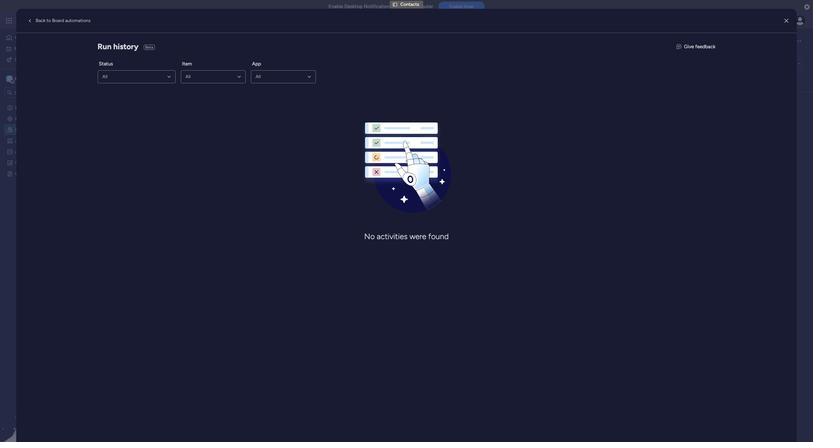 Task type: vqa. For each thing, say whether or not it's contained in the screenshot.
Sketch Designs's easy
no



Task type: locate. For each thing, give the bounding box(es) containing it.
my
[[14, 46, 21, 51]]

status
[[99, 61, 113, 67]]

found
[[428, 232, 449, 241]]

this
[[401, 4, 410, 9]]

person button
[[217, 76, 245, 86]]

option
[[0, 102, 83, 103]]

0 horizontal spatial your
[[125, 49, 134, 55]]

0 horizontal spatial contacts
[[135, 49, 153, 55]]

getting started
[[15, 171, 47, 177]]

leilani@email.com
[[400, 165, 435, 170]]

all down status
[[102, 74, 108, 79]]

desktop
[[344, 4, 363, 9]]

email
[[26, 57, 37, 62]]

automations
[[65, 18, 91, 23]]

contacts
[[400, 2, 419, 7], [99, 33, 145, 48], [15, 127, 34, 132]]

mass
[[15, 57, 25, 62]]

crm right workspace image
[[15, 76, 26, 82]]

crm inside the 'workspace selection' element
[[15, 76, 26, 82]]

you
[[180, 49, 187, 55]]

contacts down show board description icon
[[135, 49, 153, 55]]

dapulse close image
[[804, 4, 810, 10]]

1 vertical spatial contacts
[[99, 33, 145, 48]]

filter
[[258, 78, 268, 84]]

0 horizontal spatial contacts
[[15, 127, 34, 132]]

to right back on the top
[[47, 18, 51, 23]]

computer
[[411, 4, 433, 9]]

1 horizontal spatial to
[[120, 49, 124, 55]]

workspace image
[[6, 75, 13, 82]]

your
[[125, 49, 134, 55], [245, 49, 254, 55]]

contacts up "welcome"
[[99, 33, 145, 48]]

getting
[[15, 171, 31, 177]]

deals
[[15, 105, 26, 110]]

main table
[[108, 61, 130, 66]]

monday
[[29, 17, 51, 24]]

main
[[108, 61, 118, 66]]

home button
[[4, 32, 70, 43]]

0 horizontal spatial enable
[[329, 4, 343, 9]]

2541
[[431, 151, 440, 156]]

were
[[410, 232, 426, 241]]

1 horizontal spatial your
[[245, 49, 254, 55]]

collapse board header image
[[797, 61, 802, 66]]

1 all from the left
[[102, 74, 108, 79]]

list box
[[0, 101, 83, 267]]

contacts right "on" on the top
[[400, 2, 419, 7]]

enable left now!
[[449, 4, 463, 9]]

0 horizontal spatial all
[[102, 74, 108, 79]]

welcome
[[99, 49, 118, 55]]

public dashboard image
[[7, 160, 13, 166]]

all for app
[[256, 74, 261, 79]]

home
[[15, 35, 27, 40]]

1 horizontal spatial contacts
[[255, 49, 273, 55]]

0 vertical spatial contacts
[[400, 2, 419, 7]]

0 horizontal spatial crm
[[15, 76, 26, 82]]

Search field
[[194, 76, 213, 85]]

here
[[169, 49, 178, 55]]

your right of
[[245, 49, 254, 55]]

welcome to your contacts board! here you can store and manage all of your contacts button
[[98, 48, 297, 56]]

back to board automations
[[36, 18, 91, 23]]

1 your from the left
[[125, 49, 134, 55]]

run
[[98, 42, 111, 51]]

1 horizontal spatial enable
[[449, 4, 463, 9]]

+1 312 563 2541
[[410, 151, 440, 156]]

all for status
[[102, 74, 108, 79]]

1 horizontal spatial crm
[[67, 17, 78, 24]]

+1
[[410, 151, 415, 156]]

dashboard
[[27, 160, 49, 166]]

christina overa image
[[795, 16, 805, 26]]

to down the contacts field
[[120, 49, 124, 55]]

563
[[423, 151, 430, 156]]

contacts up accounts
[[15, 127, 34, 132]]

+1 312 563 2541 link
[[408, 150, 440, 158]]

1 horizontal spatial all
[[186, 74, 191, 79]]

give feedback link
[[677, 43, 716, 50]]

all down app
[[256, 74, 261, 79]]

crm right sales
[[67, 17, 78, 24]]

0 vertical spatial crm
[[67, 17, 78, 24]]

your up table
[[125, 49, 134, 55]]

mass email tracking
[[15, 57, 55, 62]]

to
[[47, 18, 51, 23], [120, 49, 124, 55]]

run history
[[98, 42, 138, 51]]

2 vertical spatial contacts
[[15, 127, 34, 132]]

enable
[[329, 4, 343, 9], [449, 4, 463, 9]]

1 horizontal spatial contacts
[[99, 33, 145, 48]]

to for welcome
[[120, 49, 124, 55]]

2 your from the left
[[245, 49, 254, 55]]

all down item in the top left of the page
[[186, 74, 191, 79]]

tracking
[[38, 57, 55, 62]]

2 all from the left
[[186, 74, 191, 79]]

now!
[[464, 4, 474, 9]]

enable now!
[[449, 4, 474, 9]]

new
[[101, 78, 110, 84]]

feedback
[[695, 44, 716, 50]]

2 horizontal spatial all
[[256, 74, 261, 79]]

no
[[364, 232, 375, 241]]

show board description image
[[150, 38, 158, 44]]

1 vertical spatial to
[[120, 49, 124, 55]]

to for back
[[47, 18, 51, 23]]

1 vertical spatial crm
[[15, 76, 26, 82]]

mass email tracking button
[[4, 55, 70, 65]]

0 vertical spatial to
[[47, 18, 51, 23]]

board!
[[154, 49, 167, 55]]

welcome to your contacts board! here you can store and manage all of your contacts
[[99, 49, 273, 55]]

on
[[393, 4, 400, 9]]

sales
[[52, 17, 65, 24]]

enable left desktop
[[329, 4, 343, 9]]

contacts up app
[[255, 49, 273, 55]]

crm
[[67, 17, 78, 24], [15, 76, 26, 82]]

all
[[102, 74, 108, 79], [186, 74, 191, 79], [256, 74, 261, 79]]

enable inside button
[[449, 4, 463, 9]]

contacts
[[135, 49, 153, 55], [255, 49, 273, 55]]

2 horizontal spatial contacts
[[400, 2, 419, 7]]

3 all from the left
[[256, 74, 261, 79]]

workspace selection element
[[6, 75, 27, 83]]

sort
[[290, 78, 299, 84]]

0 horizontal spatial to
[[47, 18, 51, 23]]

2 contacts from the left
[[255, 49, 273, 55]]



Task type: describe. For each thing, give the bounding box(es) containing it.
activities
[[15, 149, 34, 155]]

back
[[36, 18, 45, 23]]

medium
[[409, 137, 426, 142]]

beta
[[145, 45, 153, 50]]

Contacts field
[[97, 33, 147, 48]]

leads
[[15, 116, 27, 121]]

v2 search image
[[189, 77, 194, 85]]

monday sales crm
[[29, 17, 78, 24]]

leilani@email.com link
[[399, 165, 437, 170]]

accounts
[[15, 138, 35, 143]]

1 contacts from the left
[[135, 49, 153, 55]]

can
[[188, 49, 196, 55]]

back to board automations button
[[24, 16, 93, 26]]

enable desktop notifications on this computer
[[329, 4, 433, 9]]

sales dashboard
[[15, 160, 49, 166]]

filter button
[[247, 76, 278, 86]]

arrow down image
[[270, 77, 278, 85]]

work
[[22, 46, 32, 51]]

all
[[234, 49, 238, 55]]

board
[[52, 18, 64, 23]]

see plans button
[[82, 16, 113, 26]]

enable now! button
[[438, 2, 485, 11]]

plans
[[99, 18, 110, 23]]

medium row group
[[89, 95, 811, 180]]

app
[[252, 61, 261, 67]]

list box containing deals
[[0, 101, 83, 267]]

add widget
[[156, 78, 180, 83]]

enable for enable desktop notifications on this computer
[[329, 4, 343, 9]]

started
[[32, 171, 47, 177]]

sort button
[[280, 76, 303, 86]]

new contact button
[[98, 76, 131, 86]]

give
[[684, 44, 694, 50]]

contacts inside list box
[[15, 127, 34, 132]]

c
[[8, 76, 11, 81]]

of
[[240, 49, 244, 55]]

person
[[227, 78, 241, 84]]

public board image
[[7, 171, 13, 177]]

my work button
[[4, 44, 70, 54]]

widget
[[166, 78, 180, 83]]

give feedback
[[684, 44, 716, 50]]

lottie animation image
[[0, 377, 83, 443]]

notifications
[[364, 4, 392, 9]]

v2 user feedback image
[[677, 43, 682, 50]]

Search in workspace field
[[14, 89, 54, 97]]

table
[[119, 61, 130, 66]]

all for item
[[186, 74, 191, 79]]

store
[[197, 49, 207, 55]]

add widget button
[[144, 76, 183, 86]]

main table button
[[98, 58, 135, 69]]

my work
[[14, 46, 32, 51]]

contact
[[112, 78, 128, 84]]

no activities were found
[[364, 232, 449, 241]]

enable for enable now!
[[449, 4, 463, 9]]

history
[[113, 42, 138, 51]]

item
[[182, 61, 192, 67]]

select product image
[[6, 18, 12, 24]]

312
[[416, 151, 422, 156]]

add
[[156, 78, 165, 83]]

and
[[208, 49, 216, 55]]

activities
[[377, 232, 408, 241]]

lottie animation element
[[0, 377, 83, 443]]

new contact
[[101, 78, 128, 84]]

sales
[[15, 160, 26, 166]]

manage
[[217, 49, 233, 55]]

see
[[91, 18, 98, 23]]

see plans
[[91, 18, 110, 23]]



